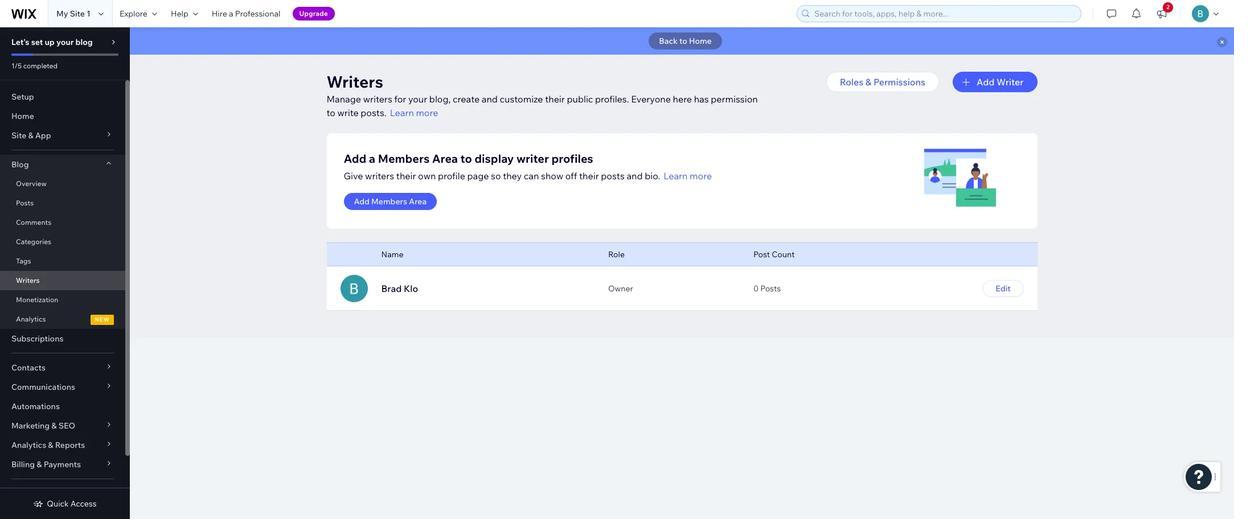 Task type: describe. For each thing, give the bounding box(es) containing it.
& for analytics
[[48, 441, 53, 451]]

my
[[56, 9, 68, 19]]

analytics for analytics & reports
[[11, 441, 46, 451]]

marketing
[[11, 421, 50, 431]]

count
[[772, 250, 795, 260]]

your for blog,
[[409, 93, 428, 105]]

writer
[[517, 152, 549, 166]]

add members area button
[[344, 193, 437, 210]]

comments
[[16, 218, 51, 227]]

2 horizontal spatial their
[[580, 170, 599, 182]]

write
[[338, 107, 359, 119]]

2 button
[[1150, 0, 1175, 27]]

add for a
[[344, 152, 367, 166]]

here
[[673, 93, 692, 105]]

1 horizontal spatial site
[[70, 9, 85, 19]]

Search for tools, apps, help & more... field
[[812, 6, 1078, 22]]

communications button
[[0, 378, 125, 397]]

klo
[[404, 283, 418, 295]]

and inside the "manage writers for your blog, create and customize their public profiles. everyone here has permission to write posts."
[[482, 93, 498, 105]]

page
[[468, 170, 489, 182]]

analytics & reports button
[[0, 436, 125, 455]]

reports
[[55, 441, 85, 451]]

create
[[453, 93, 480, 105]]

professional
[[235, 9, 281, 19]]

categories
[[16, 238, 51, 246]]

has
[[695, 93, 709, 105]]

writers inside the "manage writers for your blog, create and customize their public profiles. everyone here has permission to write posts."
[[363, 93, 393, 105]]

set
[[31, 37, 43, 47]]

writers inside sidebar element
[[16, 276, 40, 285]]

0 horizontal spatial their
[[397, 170, 416, 182]]

a for professional
[[229, 9, 233, 19]]

quick access button
[[33, 499, 97, 509]]

permission
[[711, 93, 758, 105]]

more inside add a members area to display writer profiles give writers their own profile page so they can show off their posts and bio. learn more
[[690, 170, 712, 182]]

my site 1
[[56, 9, 91, 19]]

back
[[660, 36, 678, 46]]

access
[[71, 499, 97, 509]]

analytics & reports
[[11, 441, 85, 451]]

profiles
[[552, 152, 594, 166]]

name
[[382, 250, 404, 260]]

quick access
[[47, 499, 97, 509]]

payments
[[44, 460, 81, 470]]

owner
[[609, 284, 634, 294]]

members inside add a members area to display writer profiles give writers their own profile page so they can show off their posts and bio. learn more
[[378, 152, 430, 166]]

add members area
[[354, 197, 427, 207]]

setup
[[11, 92, 34, 102]]

new
[[95, 316, 110, 324]]

role
[[609, 250, 625, 260]]

tags link
[[0, 252, 125, 271]]

explore
[[120, 9, 148, 19]]

1/5 completed
[[11, 62, 58, 70]]

up
[[45, 37, 55, 47]]

learn more
[[390, 107, 438, 119]]

add a members area to display writer profiles give writers their own profile page so they can show off their posts and bio. learn more
[[344, 152, 712, 182]]

site & app button
[[0, 126, 125, 145]]

posts.
[[361, 107, 387, 119]]

overview link
[[0, 174, 125, 194]]

manage
[[327, 93, 361, 105]]

posts link
[[0, 194, 125, 213]]

& for site
[[28, 131, 33, 141]]

roles & permissions
[[840, 76, 926, 88]]

monetization
[[16, 296, 58, 304]]

comments link
[[0, 213, 125, 233]]

& for marketing
[[51, 421, 57, 431]]

roles
[[840, 76, 864, 88]]

upgrade
[[300, 9, 328, 18]]

learn more link for add a members area to display writer profiles
[[664, 169, 712, 183]]

learn inside 'link'
[[390, 107, 414, 119]]

1/5
[[11, 62, 22, 70]]

site & app
[[11, 131, 51, 141]]

writers inside add a members area to display writer profiles give writers their own profile page so they can show off their posts and bio. learn more
[[365, 170, 394, 182]]

members inside "button"
[[372, 197, 407, 207]]

area inside add a members area to display writer profiles give writers their own profile page so they can show off their posts and bio. learn more
[[432, 152, 458, 166]]

home link
[[0, 107, 125, 126]]

help
[[171, 9, 188, 19]]

help button
[[164, 0, 205, 27]]

monetization link
[[0, 291, 125, 310]]

& for roles
[[866, 76, 872, 88]]

edit
[[996, 284, 1011, 294]]

blog,
[[430, 93, 451, 105]]

and inside add a members area to display writer profiles give writers their own profile page so they can show off their posts and bio. learn more
[[627, 170, 643, 182]]

subscriptions
[[11, 334, 64, 344]]

setup link
[[0, 87, 125, 107]]

back to home alert
[[130, 27, 1235, 55]]

hire a professional
[[212, 9, 281, 19]]

own
[[418, 170, 436, 182]]

billing & payments
[[11, 460, 81, 470]]

everyone
[[632, 93, 671, 105]]

analytics for analytics
[[16, 315, 46, 324]]

edit button
[[983, 280, 1024, 297]]

site inside "dropdown button"
[[11, 131, 26, 141]]



Task type: vqa. For each thing, say whether or not it's contained in the screenshot.
write
yes



Task type: locate. For each thing, give the bounding box(es) containing it.
0 horizontal spatial area
[[409, 197, 427, 207]]

1 horizontal spatial a
[[369, 152, 376, 166]]

subscriptions link
[[0, 329, 125, 349]]

& for billing
[[37, 460, 42, 470]]

marketing & seo button
[[0, 417, 125, 436]]

0 vertical spatial home
[[690, 36, 712, 46]]

app
[[35, 131, 51, 141]]

more inside 'link'
[[416, 107, 438, 119]]

0 horizontal spatial home
[[11, 111, 34, 121]]

learn more link right bio.
[[664, 169, 712, 183]]

0 vertical spatial writers
[[363, 93, 393, 105]]

2 horizontal spatial to
[[680, 36, 688, 46]]

0 horizontal spatial learn
[[390, 107, 414, 119]]

1 vertical spatial add
[[344, 152, 367, 166]]

learn inside add a members area to display writer profiles give writers their own profile page so they can show off their posts and bio. learn more
[[664, 170, 688, 182]]

0 horizontal spatial site
[[11, 131, 26, 141]]

1 vertical spatial analytics
[[11, 441, 46, 451]]

profile
[[438, 170, 466, 182]]

writers
[[363, 93, 393, 105], [365, 170, 394, 182]]

1 vertical spatial and
[[627, 170, 643, 182]]

for
[[395, 93, 407, 105]]

1 vertical spatial writers
[[365, 170, 394, 182]]

posts inside 'link'
[[16, 199, 34, 207]]

add left writer
[[977, 76, 995, 88]]

brad
[[382, 283, 402, 295]]

add writer
[[977, 76, 1024, 88]]

overview
[[16, 180, 47, 188]]

& inside button
[[866, 76, 872, 88]]

tags
[[16, 257, 31, 266]]

bio.
[[645, 170, 661, 182]]

roles & permissions button
[[827, 72, 940, 92]]

0 vertical spatial learn more link
[[390, 106, 438, 120]]

seo
[[59, 421, 75, 431]]

members
[[378, 152, 430, 166], [372, 197, 407, 207]]

blog button
[[0, 155, 125, 174]]

add inside "button"
[[354, 197, 370, 207]]

to right back
[[680, 36, 688, 46]]

0 horizontal spatial to
[[327, 107, 336, 119]]

0 horizontal spatial your
[[56, 37, 74, 47]]

more
[[416, 107, 438, 119], [690, 170, 712, 182]]

their inside the "manage writers for your blog, create and customize their public profiles. everyone here has permission to write posts."
[[545, 93, 565, 105]]

2
[[1167, 3, 1170, 11]]

0
[[754, 284, 759, 294]]

add up "give"
[[344, 152, 367, 166]]

1 horizontal spatial and
[[627, 170, 643, 182]]

1 vertical spatial area
[[409, 197, 427, 207]]

members up the 'own' at the left top of the page
[[378, 152, 430, 166]]

area inside "button"
[[409, 197, 427, 207]]

0 vertical spatial site
[[70, 9, 85, 19]]

home inside sidebar element
[[11, 111, 34, 121]]

manage writers for your blog, create and customize their public profiles. everyone here has permission to write posts.
[[327, 93, 758, 119]]

1 horizontal spatial area
[[432, 152, 458, 166]]

sidebar element
[[0, 27, 130, 520]]

blog
[[75, 37, 93, 47]]

to
[[680, 36, 688, 46], [327, 107, 336, 119], [461, 152, 472, 166]]

2 vertical spatial add
[[354, 197, 370, 207]]

a right "hire"
[[229, 9, 233, 19]]

0 horizontal spatial learn more link
[[390, 106, 438, 120]]

area
[[432, 152, 458, 166], [409, 197, 427, 207]]

your inside the "manage writers for your blog, create and customize their public profiles. everyone here has permission to write posts."
[[409, 93, 428, 105]]

writers up manage
[[327, 72, 383, 92]]

members up "name" on the left of page
[[372, 197, 407, 207]]

a down posts.
[[369, 152, 376, 166]]

hire
[[212, 9, 227, 19]]

2 vertical spatial to
[[461, 152, 472, 166]]

customize
[[500, 93, 543, 105]]

0 horizontal spatial posts
[[16, 199, 34, 207]]

home
[[690, 36, 712, 46], [11, 111, 34, 121]]

their right off
[[580, 170, 599, 182]]

1 vertical spatial site
[[11, 131, 26, 141]]

area down the 'own' at the left top of the page
[[409, 197, 427, 207]]

0 vertical spatial members
[[378, 152, 430, 166]]

0 vertical spatial learn
[[390, 107, 414, 119]]

0 vertical spatial and
[[482, 93, 498, 105]]

0 vertical spatial add
[[977, 76, 995, 88]]

your for blog
[[56, 37, 74, 47]]

analytics
[[16, 315, 46, 324], [11, 441, 46, 451]]

1 vertical spatial your
[[409, 93, 428, 105]]

brad klo
[[382, 283, 418, 295]]

learn right bio.
[[664, 170, 688, 182]]

writers up posts.
[[363, 93, 393, 105]]

categories link
[[0, 233, 125, 252]]

analytics inside popup button
[[11, 441, 46, 451]]

let's set up your blog
[[11, 37, 93, 47]]

1 vertical spatial home
[[11, 111, 34, 121]]

to inside back to home button
[[680, 36, 688, 46]]

and
[[482, 93, 498, 105], [627, 170, 643, 182]]

writers right "give"
[[365, 170, 394, 182]]

0 horizontal spatial and
[[482, 93, 498, 105]]

a inside add a members area to display writer profiles give writers their own profile page so they can show off their posts and bio. learn more
[[369, 152, 376, 166]]

give
[[344, 170, 363, 182]]

automations link
[[0, 397, 125, 417]]

completed
[[23, 62, 58, 70]]

to left write
[[327, 107, 336, 119]]

1 horizontal spatial to
[[461, 152, 472, 166]]

1
[[87, 9, 91, 19]]

writer
[[997, 76, 1024, 88]]

post
[[754, 250, 771, 260]]

your inside sidebar element
[[56, 37, 74, 47]]

their left public
[[545, 93, 565, 105]]

add for writer
[[977, 76, 995, 88]]

they
[[503, 170, 522, 182]]

can
[[524, 170, 539, 182]]

learn more link down for
[[390, 106, 438, 120]]

1 vertical spatial learn
[[664, 170, 688, 182]]

their left the 'own' at the left top of the page
[[397, 170, 416, 182]]

& left app
[[28, 131, 33, 141]]

contacts button
[[0, 358, 125, 378]]

0 horizontal spatial writers
[[16, 276, 40, 285]]

1 horizontal spatial home
[[690, 36, 712, 46]]

0 horizontal spatial more
[[416, 107, 438, 119]]

1 horizontal spatial more
[[690, 170, 712, 182]]

& inside "dropdown button"
[[28, 131, 33, 141]]

back to home
[[660, 36, 712, 46]]

1 vertical spatial posts
[[761, 284, 781, 294]]

posts down the overview
[[16, 199, 34, 207]]

0 posts
[[754, 284, 781, 294]]

area up profile
[[432, 152, 458, 166]]

posts
[[601, 170, 625, 182]]

home inside button
[[690, 36, 712, 46]]

add inside button
[[977, 76, 995, 88]]

1 horizontal spatial learn
[[664, 170, 688, 182]]

permissions
[[874, 76, 926, 88]]

0 vertical spatial analytics
[[16, 315, 46, 324]]

1 vertical spatial learn more link
[[664, 169, 712, 183]]

0 vertical spatial more
[[416, 107, 438, 119]]

communications
[[11, 382, 75, 393]]

hire a professional link
[[205, 0, 288, 27]]

0 vertical spatial writers
[[327, 72, 383, 92]]

to inside add a members area to display writer profiles give writers their own profile page so they can show off their posts and bio. learn more
[[461, 152, 472, 166]]

public
[[567, 93, 593, 105]]

& right roles
[[866, 76, 872, 88]]

site
[[70, 9, 85, 19], [11, 131, 26, 141]]

learn
[[390, 107, 414, 119], [664, 170, 688, 182]]

learn down for
[[390, 107, 414, 119]]

writers
[[327, 72, 383, 92], [16, 276, 40, 285]]

home right back
[[690, 36, 712, 46]]

billing & payments button
[[0, 455, 125, 475]]

add down "give"
[[354, 197, 370, 207]]

blog
[[11, 160, 29, 170]]

0 vertical spatial your
[[56, 37, 74, 47]]

home down setup at the top of page
[[11, 111, 34, 121]]

analytics down the monetization
[[16, 315, 46, 324]]

site left app
[[11, 131, 26, 141]]

& inside "dropdown button"
[[37, 460, 42, 470]]

1 horizontal spatial writers
[[327, 72, 383, 92]]

1 vertical spatial a
[[369, 152, 376, 166]]

to inside the "manage writers for your blog, create and customize their public profiles. everyone here has permission to write posts."
[[327, 107, 336, 119]]

0 vertical spatial to
[[680, 36, 688, 46]]

add inside add a members area to display writer profiles give writers their own profile page so they can show off their posts and bio. learn more
[[344, 152, 367, 166]]

add for members
[[354, 197, 370, 207]]

automations
[[11, 402, 60, 412]]

posts
[[16, 199, 34, 207], [761, 284, 781, 294]]

let's
[[11, 37, 29, 47]]

1 horizontal spatial posts
[[761, 284, 781, 294]]

0 vertical spatial posts
[[16, 199, 34, 207]]

writers link
[[0, 271, 125, 291]]

1 vertical spatial more
[[690, 170, 712, 182]]

and left bio.
[[627, 170, 643, 182]]

upgrade button
[[293, 7, 335, 21]]

profiles.
[[596, 93, 629, 105]]

your right up
[[56, 37, 74, 47]]

1 horizontal spatial their
[[545, 93, 565, 105]]

learn more link for writers
[[390, 106, 438, 120]]

so
[[491, 170, 501, 182]]

back to home button
[[649, 32, 722, 50]]

& left seo
[[51, 421, 57, 431]]

1 vertical spatial members
[[372, 197, 407, 207]]

&
[[866, 76, 872, 88], [28, 131, 33, 141], [51, 421, 57, 431], [48, 441, 53, 451], [37, 460, 42, 470]]

your up "learn more" at top
[[409, 93, 428, 105]]

to up page
[[461, 152, 472, 166]]

& right billing
[[37, 460, 42, 470]]

and right 'create'
[[482, 93, 498, 105]]

site left 1
[[70, 9, 85, 19]]

a for members
[[369, 152, 376, 166]]

0 vertical spatial area
[[432, 152, 458, 166]]

0 vertical spatial a
[[229, 9, 233, 19]]

0 horizontal spatial a
[[229, 9, 233, 19]]

show
[[541, 170, 564, 182]]

posts right 0
[[761, 284, 781, 294]]

1 vertical spatial to
[[327, 107, 336, 119]]

more down blog,
[[416, 107, 438, 119]]

your
[[56, 37, 74, 47], [409, 93, 428, 105]]

1 vertical spatial writers
[[16, 276, 40, 285]]

add writer button
[[953, 72, 1038, 92]]

1 horizontal spatial learn more link
[[664, 169, 712, 183]]

more right bio.
[[690, 170, 712, 182]]

writers down the tags
[[16, 276, 40, 285]]

analytics down marketing
[[11, 441, 46, 451]]

marketing & seo
[[11, 421, 75, 431]]

1 horizontal spatial your
[[409, 93, 428, 105]]

& left reports
[[48, 441, 53, 451]]

post count
[[754, 250, 795, 260]]



